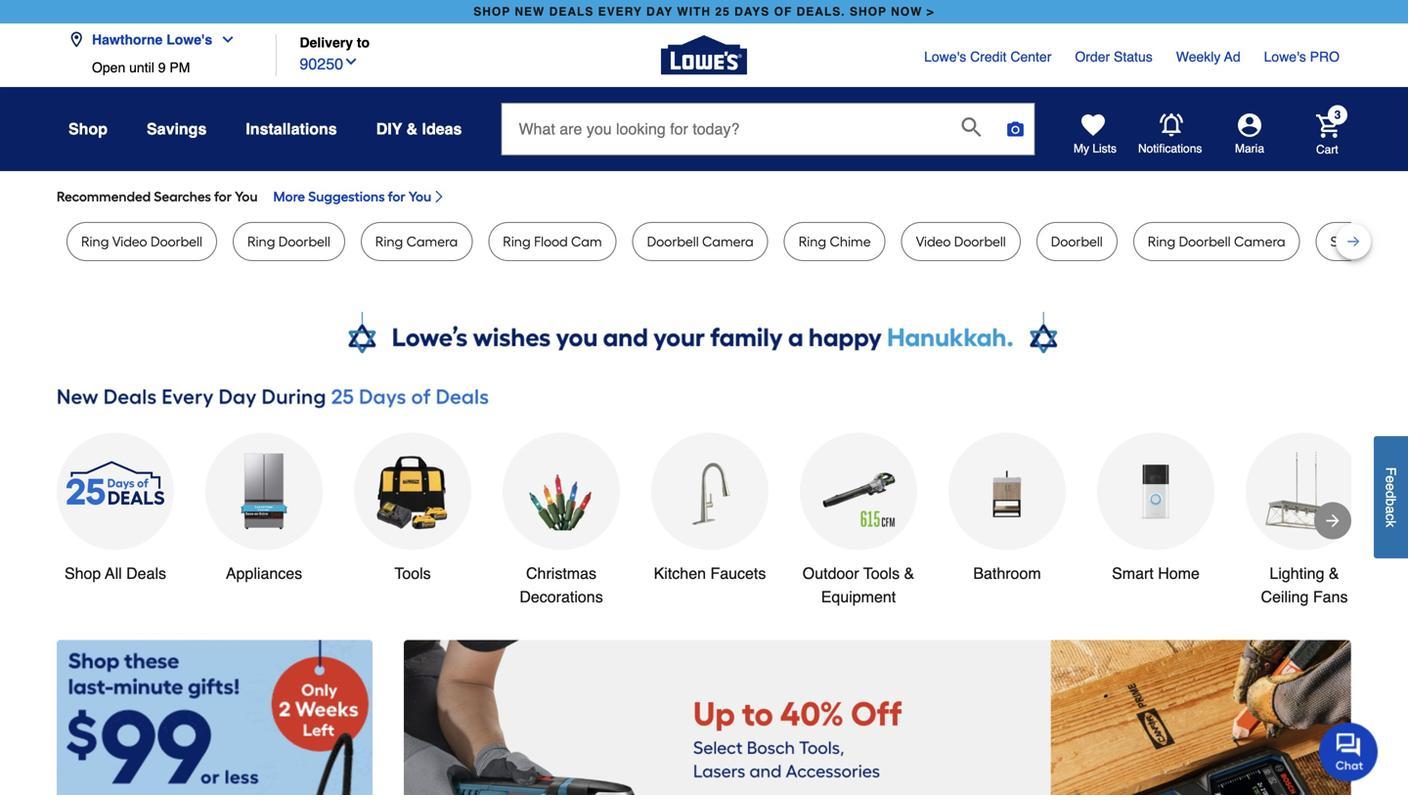 Task type: vqa. For each thing, say whether or not it's contained in the screenshot.
the leftmost Lowe's
yes



Task type: describe. For each thing, give the bounding box(es) containing it.
for for suggestions
[[388, 188, 406, 205]]

lowe's for lowe's credit center
[[924, 49, 967, 65]]

pm
[[170, 60, 190, 75]]

notifications
[[1139, 142, 1203, 156]]

to
[[357, 35, 370, 50]]

my lists
[[1074, 142, 1117, 156]]

delivery to
[[300, 35, 370, 50]]

bathroom image
[[968, 452, 1047, 531]]

doorbell camera
[[647, 233, 754, 250]]

a
[[1384, 506, 1399, 514]]

5 doorbell from the left
[[1051, 233, 1103, 250]]

ideas
[[422, 120, 462, 138]]

every
[[598, 5, 642, 19]]

bathroom button
[[949, 433, 1066, 585]]

kitchen faucets image
[[671, 452, 749, 531]]

credit
[[970, 49, 1007, 65]]

recommended searches for you
[[57, 188, 258, 205]]

more suggestions for you
[[273, 188, 432, 205]]

ring flood cam
[[503, 233, 602, 250]]

new
[[515, 5, 545, 19]]

tools button
[[354, 433, 471, 585]]

tools image
[[374, 452, 452, 531]]

ring for ring flood cam
[[503, 233, 531, 250]]

my lists link
[[1074, 113, 1117, 157]]

searches
[[154, 188, 211, 205]]

home
[[1158, 564, 1200, 582]]

3
[[1335, 108, 1341, 122]]

shop for shop all deals
[[65, 564, 101, 582]]

day
[[647, 5, 673, 19]]

1 cam from the left
[[571, 233, 602, 250]]

decorations
[[520, 588, 603, 606]]

lowe's pro link
[[1264, 47, 1340, 67]]

1 e from the top
[[1384, 476, 1399, 483]]

lowe's home improvement cart image
[[1317, 114, 1340, 138]]

bathroom
[[974, 564, 1041, 582]]

recommended
[[57, 188, 151, 205]]

you for more suggestions for you
[[409, 188, 432, 205]]

suggestions
[[308, 188, 385, 205]]

flood
[[534, 233, 568, 250]]

weekly
[[1176, 49, 1221, 65]]

savings
[[147, 120, 207, 138]]

for for searches
[[214, 188, 232, 205]]

k
[[1384, 520, 1399, 527]]

chevron right image
[[432, 189, 447, 204]]

lowe's pro
[[1264, 49, 1340, 65]]

lowe's home improvement logo image
[[661, 12, 747, 98]]

chime
[[830, 233, 871, 250]]

camera image
[[1006, 119, 1026, 139]]

3 camera from the left
[[1234, 233, 1286, 250]]

d
[[1384, 491, 1399, 498]]

chevron down image
[[343, 54, 359, 69]]

ring for ring chime
[[799, 233, 827, 250]]

3 doorbell from the left
[[647, 233, 699, 250]]

ring chime
[[799, 233, 871, 250]]

ring doorbell
[[247, 233, 330, 250]]

lighting & ceiling fans button
[[1246, 433, 1364, 609]]

diy
[[376, 120, 402, 138]]

deals
[[126, 564, 166, 582]]

90250 button
[[300, 50, 359, 76]]

2 video from the left
[[916, 233, 951, 250]]

diy & ideas
[[376, 120, 462, 138]]

all
[[105, 564, 122, 582]]

6 doorbell from the left
[[1179, 233, 1231, 250]]

shop button
[[68, 112, 108, 147]]

order status link
[[1075, 47, 1153, 67]]

center
[[1011, 49, 1052, 65]]

shop all deals
[[65, 564, 166, 582]]

weekly ad
[[1176, 49, 1241, 65]]

lowe's credit center
[[924, 49, 1052, 65]]

1 doorbell from the left
[[151, 233, 202, 250]]

90250
[[300, 55, 343, 73]]

hawthorne lowe's
[[92, 32, 212, 47]]

2 e from the top
[[1384, 483, 1399, 491]]

lowe's for lowe's pro
[[1264, 49, 1307, 65]]

lowe's home improvement notification center image
[[1160, 114, 1184, 137]]

smart home
[[1112, 564, 1200, 582]]

with
[[677, 5, 711, 19]]

smart home button
[[1098, 433, 1215, 585]]

ring for ring camera
[[375, 233, 403, 250]]

arrow right image
[[1323, 511, 1343, 531]]

& for ceiling
[[1329, 564, 1340, 582]]

deals
[[549, 5, 594, 19]]

video doorbell
[[916, 233, 1006, 250]]

ad
[[1225, 49, 1241, 65]]

faucets
[[711, 564, 766, 582]]



Task type: locate. For each thing, give the bounding box(es) containing it.
shop
[[68, 120, 108, 138], [65, 564, 101, 582]]

outdoor tools & equipment
[[803, 564, 915, 606]]

cam
[[571, 233, 602, 250], [1385, 233, 1409, 250]]

e up the d
[[1384, 476, 1399, 483]]

you left more
[[235, 188, 258, 205]]

recommended searches for you heading
[[57, 187, 1352, 206]]

outdoor
[[803, 564, 859, 582]]

lowe's left credit on the right top
[[924, 49, 967, 65]]

ring video doorbell
[[81, 233, 202, 250]]

6 ring from the left
[[1148, 233, 1176, 250]]

kitchen faucets button
[[651, 433, 769, 585]]

lighting & ceiling fans image
[[1266, 452, 1344, 531]]

1 video from the left
[[112, 233, 147, 250]]

f e e d b a c k button
[[1374, 436, 1409, 558]]

2 cam from the left
[[1385, 233, 1409, 250]]

open
[[92, 60, 125, 75]]

lists
[[1093, 142, 1117, 156]]

shop left all
[[65, 564, 101, 582]]

2 doorbell from the left
[[279, 233, 330, 250]]

1 ring from the left
[[81, 233, 109, 250]]

shop
[[474, 5, 511, 19], [850, 5, 887, 19]]

for inside more suggestions for you link
[[388, 188, 406, 205]]

for
[[214, 188, 232, 205], [388, 188, 406, 205]]

shop new deals every day with 25 days of deals. shop now > link
[[470, 0, 939, 23]]

search image
[[962, 117, 982, 137]]

camera down maria
[[1234, 233, 1286, 250]]

christmas decorations image
[[522, 452, 601, 531]]

outdoor tools & equipment image
[[820, 452, 898, 531]]

1 horizontal spatial tools
[[864, 564, 900, 582]]

maria
[[1235, 142, 1265, 156]]

lighting
[[1270, 564, 1325, 582]]

installations button
[[246, 112, 337, 147]]

1 shop from the left
[[474, 5, 511, 19]]

9
[[158, 60, 166, 75]]

chevron down image
[[212, 32, 236, 47]]

& right outdoor
[[904, 564, 915, 582]]

4 doorbell from the left
[[954, 233, 1006, 250]]

lowe's up the pm
[[167, 32, 212, 47]]

shop inside button
[[65, 564, 101, 582]]

advertisement region
[[404, 640, 1352, 795]]

1 for from the left
[[214, 188, 232, 205]]

more suggestions for you link
[[273, 187, 447, 206]]

status
[[1114, 49, 1153, 65]]

2 you from the left
[[409, 188, 432, 205]]

0 horizontal spatial shop
[[474, 5, 511, 19]]

shop down open
[[68, 120, 108, 138]]

tools inside outdoor tools & equipment
[[864, 564, 900, 582]]

Search Query text field
[[502, 104, 946, 155]]

lowe's inside button
[[167, 32, 212, 47]]

hawthorne
[[92, 32, 163, 47]]

2 camera from the left
[[702, 233, 754, 250]]

ring
[[81, 233, 109, 250], [247, 233, 275, 250], [375, 233, 403, 250], [503, 233, 531, 250], [799, 233, 827, 250], [1148, 233, 1176, 250]]

None search field
[[501, 103, 1035, 174]]

video
[[112, 233, 147, 250], [916, 233, 951, 250]]

ring doorbell camera
[[1148, 233, 1286, 250]]

1 horizontal spatial you
[[409, 188, 432, 205]]

lowe's wishes you and your family a happy hanukkah. image
[[57, 312, 1352, 361]]

camera down chevron right image
[[407, 233, 458, 250]]

appliances
[[226, 564, 302, 582]]

days
[[735, 5, 770, 19]]

& right diy
[[406, 120, 418, 138]]

2 horizontal spatial lowe's
[[1264, 49, 1307, 65]]

appliances button
[[205, 433, 323, 585]]

2 horizontal spatial camera
[[1234, 233, 1286, 250]]

2 for from the left
[[388, 188, 406, 205]]

smart
[[1112, 564, 1154, 582]]

1 horizontal spatial shop
[[850, 5, 887, 19]]

christmas decorations button
[[503, 433, 620, 609]]

e
[[1384, 476, 1399, 483], [1384, 483, 1399, 491]]

& for ideas
[[406, 120, 418, 138]]

savings button
[[147, 112, 207, 147]]

0 horizontal spatial for
[[214, 188, 232, 205]]

more
[[273, 188, 305, 205]]

1 horizontal spatial &
[[904, 564, 915, 582]]

christmas decorations
[[520, 564, 603, 606]]

ring down more
[[247, 233, 275, 250]]

ring left chime
[[799, 233, 827, 250]]

lowe's left pro
[[1264, 49, 1307, 65]]

shop these last-minute gifts. $99 or less. quantities are limited and won't last. image
[[57, 640, 373, 795]]

c
[[1384, 514, 1399, 520]]

1 horizontal spatial lowe's
[[924, 49, 967, 65]]

2 horizontal spatial &
[[1329, 564, 1340, 582]]

delivery
[[300, 35, 353, 50]]

0 horizontal spatial video
[[112, 233, 147, 250]]

cart
[[1317, 143, 1339, 156]]

ring down recommended
[[81, 233, 109, 250]]

ring left "flood"
[[503, 233, 531, 250]]

0 horizontal spatial camera
[[407, 233, 458, 250]]

video right chime
[[916, 233, 951, 250]]

tools down tools image
[[395, 564, 431, 582]]

1 horizontal spatial video
[[916, 233, 951, 250]]

f
[[1384, 467, 1399, 476]]

order
[[1075, 49, 1110, 65]]

& inside lighting & ceiling fans
[[1329, 564, 1340, 582]]

chat invite button image
[[1320, 722, 1379, 782]]

4 ring from the left
[[503, 233, 531, 250]]

0 vertical spatial shop
[[68, 120, 108, 138]]

tools up the equipment
[[864, 564, 900, 582]]

new deals every day during 25 days of deals image
[[57, 380, 1352, 413]]

fans
[[1314, 588, 1348, 606]]

0 horizontal spatial lowe's
[[167, 32, 212, 47]]

for right searches
[[214, 188, 232, 205]]

diy & ideas button
[[376, 112, 462, 147]]

ring down more suggestions for you link
[[375, 233, 403, 250]]

0 horizontal spatial tools
[[395, 564, 431, 582]]

0 horizontal spatial you
[[235, 188, 258, 205]]

& inside diy & ideas button
[[406, 120, 418, 138]]

doorbell
[[151, 233, 202, 250], [279, 233, 330, 250], [647, 233, 699, 250], [954, 233, 1006, 250], [1051, 233, 1103, 250], [1179, 233, 1231, 250]]

3 ring from the left
[[375, 233, 403, 250]]

you
[[235, 188, 258, 205], [409, 188, 432, 205]]

& up fans at right bottom
[[1329, 564, 1340, 582]]

e up b
[[1384, 483, 1399, 491]]

location image
[[68, 32, 84, 47]]

weekly ad link
[[1176, 47, 1241, 67]]

shop left new
[[474, 5, 511, 19]]

cam right "flood"
[[571, 233, 602, 250]]

2 shop from the left
[[850, 5, 887, 19]]

until
[[129, 60, 154, 75]]

camera for doorbell camera
[[702, 233, 754, 250]]

shop all deals image
[[57, 433, 174, 550]]

maria button
[[1203, 113, 1297, 157]]

2 ring from the left
[[247, 233, 275, 250]]

appliances image
[[225, 452, 303, 531]]

1 camera from the left
[[407, 233, 458, 250]]

kitchen
[[654, 564, 706, 582]]

pro
[[1310, 49, 1340, 65]]

kitchen faucets
[[654, 564, 766, 582]]

lowe's
[[167, 32, 212, 47], [924, 49, 967, 65], [1264, 49, 1307, 65]]

you up ring camera
[[409, 188, 432, 205]]

>
[[927, 5, 935, 19]]

camera for ring camera
[[407, 233, 458, 250]]

hawthorne lowe's button
[[68, 20, 244, 60]]

1 horizontal spatial cam
[[1385, 233, 1409, 250]]

installations
[[246, 120, 337, 138]]

order status
[[1075, 49, 1153, 65]]

1 horizontal spatial for
[[388, 188, 406, 205]]

shop all deals button
[[57, 433, 174, 585]]

for left chevron right image
[[388, 188, 406, 205]]

ring camera
[[375, 233, 458, 250]]

1 you from the left
[[235, 188, 258, 205]]

security cam
[[1331, 233, 1409, 250]]

ring for ring doorbell camera
[[1148, 233, 1176, 250]]

f e e d b a c k
[[1384, 467, 1399, 527]]

& inside outdoor tools & equipment
[[904, 564, 915, 582]]

now
[[891, 5, 923, 19]]

&
[[406, 120, 418, 138], [904, 564, 915, 582], [1329, 564, 1340, 582]]

lighting & ceiling fans
[[1261, 564, 1348, 606]]

of
[[774, 5, 793, 19]]

ring for ring doorbell
[[247, 233, 275, 250]]

video down recommended
[[112, 233, 147, 250]]

camera down recommended searches for you heading
[[702, 233, 754, 250]]

ceiling
[[1261, 588, 1309, 606]]

1 tools from the left
[[395, 564, 431, 582]]

outdoor tools & equipment button
[[800, 433, 918, 609]]

25
[[715, 5, 730, 19]]

cam right security at the top right
[[1385, 233, 1409, 250]]

shop for shop
[[68, 120, 108, 138]]

ring down notifications
[[1148, 233, 1176, 250]]

0 horizontal spatial &
[[406, 120, 418, 138]]

equipment
[[821, 588, 896, 606]]

b
[[1384, 498, 1399, 506]]

ring for ring video doorbell
[[81, 233, 109, 250]]

shop left now
[[850, 5, 887, 19]]

1 horizontal spatial camera
[[702, 233, 754, 250]]

2 tools from the left
[[864, 564, 900, 582]]

open until 9 pm
[[92, 60, 190, 75]]

5 ring from the left
[[799, 233, 827, 250]]

1 vertical spatial shop
[[65, 564, 101, 582]]

you for recommended searches for you
[[235, 188, 258, 205]]

0 horizontal spatial cam
[[571, 233, 602, 250]]

lowe's home improvement lists image
[[1082, 113, 1105, 137]]

lowe's credit center link
[[924, 47, 1052, 67]]



